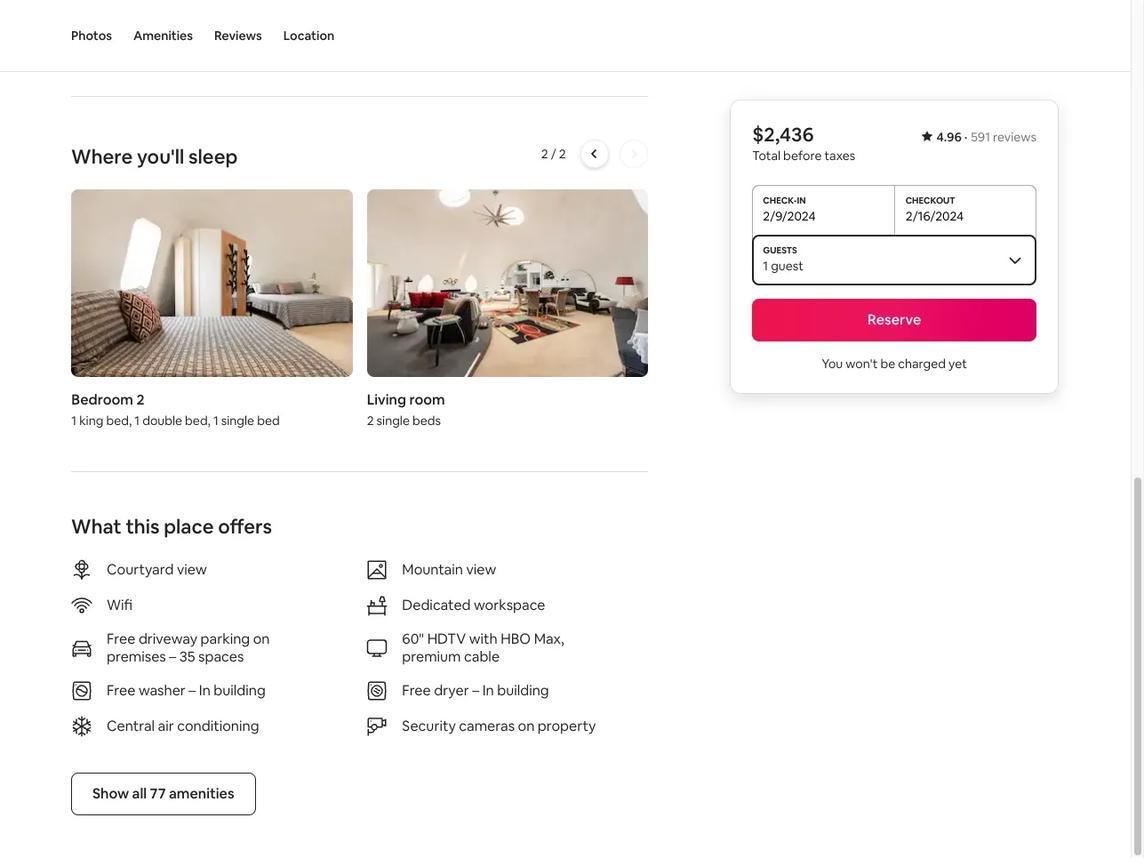 Task type: vqa. For each thing, say whether or not it's contained in the screenshot.
TOUR
no



Task type: locate. For each thing, give the bounding box(es) containing it.
premises
[[107, 647, 166, 666]]

view down place
[[177, 560, 207, 579]]

you won't be charged yet
[[822, 356, 968, 372]]

0 vertical spatial show
[[71, 35, 108, 53]]

0 horizontal spatial in
[[199, 681, 211, 700]]

single down living
[[377, 413, 410, 429]]

hdtv
[[427, 630, 466, 648]]

1 left guest
[[763, 258, 769, 274]]

0 vertical spatial on
[[253, 630, 270, 648]]

won't
[[846, 356, 878, 372]]

where you'll sleep region
[[64, 140, 656, 436]]

amenities
[[133, 28, 193, 44]]

1 single from the left
[[221, 413, 254, 429]]

you'll
[[137, 144, 184, 169]]

show all 77 amenities button
[[71, 773, 256, 816]]

in
[[199, 681, 211, 700], [483, 681, 494, 700]]

in down cable
[[483, 681, 494, 700]]

bed, down bedroom
[[106, 413, 132, 429]]

1 horizontal spatial on
[[518, 717, 535, 735]]

on right parking at the bottom of the page
[[253, 630, 270, 648]]

2 single from the left
[[377, 413, 410, 429]]

–
[[169, 647, 176, 666], [189, 681, 196, 700], [472, 681, 480, 700]]

free inside free driveway parking on premises – 35 spaces
[[107, 630, 136, 648]]

0 horizontal spatial single
[[221, 413, 254, 429]]

show left more
[[71, 35, 108, 53]]

reserve
[[868, 310, 922, 329]]

total
[[753, 148, 781, 164]]

cable
[[464, 647, 500, 666]]

reviews button
[[214, 0, 262, 71]]

1 vertical spatial on
[[518, 717, 535, 735]]

bed, right double
[[185, 413, 211, 429]]

show for show all 77 amenities
[[93, 784, 129, 803]]

free up central
[[107, 681, 136, 700]]

free left the dryer at the bottom of page
[[402, 681, 431, 700]]

view
[[177, 560, 207, 579], [466, 560, 497, 579]]

2 inside living room 2 single beds
[[367, 413, 374, 429]]

free for free driveway parking on premises – 35 spaces
[[107, 630, 136, 648]]

before
[[784, 148, 822, 164]]

photos button
[[71, 0, 112, 71]]

building down the spaces at bottom left
[[214, 681, 266, 700]]

free dryer – in building
[[402, 681, 549, 700]]

workspace
[[474, 596, 546, 614]]

washer
[[139, 681, 186, 700]]

1 vertical spatial show
[[93, 784, 129, 803]]

2 up double
[[136, 390, 145, 409]]

1 horizontal spatial building
[[497, 681, 549, 700]]

parking
[[201, 630, 250, 648]]

1 view from the left
[[177, 560, 207, 579]]

wifi
[[107, 596, 133, 614]]

1 horizontal spatial bed,
[[185, 413, 211, 429]]

view up dedicated workspace
[[466, 560, 497, 579]]

2 down living
[[367, 413, 374, 429]]

view for courtyard view
[[177, 560, 207, 579]]

$2,436 total before taxes
[[753, 122, 856, 164]]

1 horizontal spatial single
[[377, 413, 410, 429]]

on
[[253, 630, 270, 648], [518, 717, 535, 735]]

– right the dryer at the bottom of page
[[472, 681, 480, 700]]

show all 77 amenities
[[93, 784, 235, 803]]

building up security cameras on property
[[497, 681, 549, 700]]

courtyard
[[107, 560, 174, 579]]

– for free washer – in building
[[189, 681, 196, 700]]

on right 'cameras'
[[518, 717, 535, 735]]

mountain
[[402, 560, 463, 579]]

1 building from the left
[[214, 681, 266, 700]]

– right washer
[[189, 681, 196, 700]]

what
[[71, 514, 122, 539]]

show inside button
[[93, 784, 129, 803]]

with
[[469, 630, 498, 648]]

dryer
[[434, 681, 469, 700]]

living room 2 single beds
[[367, 390, 445, 429]]

1 horizontal spatial in
[[483, 681, 494, 700]]

2/16/2024
[[906, 208, 964, 224]]

where you'll sleep
[[71, 144, 238, 169]]

2 view from the left
[[466, 560, 497, 579]]

single
[[221, 413, 254, 429], [377, 413, 410, 429]]

2 in from the left
[[483, 681, 494, 700]]

living
[[367, 390, 407, 409]]

1 in from the left
[[199, 681, 211, 700]]

591
[[972, 129, 991, 145]]

0 horizontal spatial on
[[253, 630, 270, 648]]

show more
[[71, 35, 146, 53]]

60"
[[402, 630, 424, 648]]

living room image
[[367, 189, 648, 377], [367, 189, 648, 377]]

1 horizontal spatial view
[[466, 560, 497, 579]]

premium
[[402, 647, 461, 666]]

bedroom 2 1 king bed, 1 double bed, 1 single bed
[[71, 390, 280, 429]]

show left all
[[93, 784, 129, 803]]

show
[[71, 35, 108, 53], [93, 784, 129, 803]]

max,
[[534, 630, 565, 648]]

free down wifi
[[107, 630, 136, 648]]

single inside living room 2 single beds
[[377, 413, 410, 429]]

1
[[763, 258, 769, 274], [71, 413, 77, 429], [135, 413, 140, 429], [213, 413, 219, 429]]

charged
[[899, 356, 946, 372]]

single left bed
[[221, 413, 254, 429]]

0 horizontal spatial –
[[169, 647, 176, 666]]

2 horizontal spatial –
[[472, 681, 480, 700]]

0 horizontal spatial bed,
[[106, 413, 132, 429]]

– left 35 on the bottom of page
[[169, 647, 176, 666]]

free
[[107, 630, 136, 648], [107, 681, 136, 700], [402, 681, 431, 700]]

0 horizontal spatial view
[[177, 560, 207, 579]]

central air conditioning
[[107, 717, 259, 735]]

bed
[[257, 413, 280, 429]]

loft image
[[71, 189, 353, 377], [71, 189, 353, 377]]

more
[[111, 35, 146, 53]]

taxes
[[825, 148, 856, 164]]

view for mountain view
[[466, 560, 497, 579]]

35
[[179, 647, 195, 666]]

0 horizontal spatial building
[[214, 681, 266, 700]]

courtyard view
[[107, 560, 207, 579]]

2 building from the left
[[497, 681, 549, 700]]

be
[[881, 356, 896, 372]]

bed,
[[106, 413, 132, 429], [185, 413, 211, 429]]

in down the spaces at bottom left
[[199, 681, 211, 700]]

1 inside popup button
[[763, 258, 769, 274]]

building for free washer – in building
[[214, 681, 266, 700]]

security cameras on property
[[402, 717, 596, 735]]

building
[[214, 681, 266, 700], [497, 681, 549, 700]]

1 horizontal spatial –
[[189, 681, 196, 700]]

1 left king
[[71, 413, 77, 429]]

2
[[541, 146, 548, 162], [559, 146, 566, 162], [136, 390, 145, 409], [367, 413, 374, 429]]

show for show more
[[71, 35, 108, 53]]

building for free dryer – in building
[[497, 681, 549, 700]]



Task type: describe. For each thing, give the bounding box(es) containing it.
dedicated workspace
[[402, 596, 546, 614]]

security
[[402, 717, 456, 735]]

in for dryer
[[483, 681, 494, 700]]

air
[[158, 717, 174, 735]]

this
[[126, 514, 160, 539]]

– for free dryer – in building
[[472, 681, 480, 700]]

4.96
[[937, 129, 962, 145]]

bedroom
[[71, 390, 133, 409]]

cameras
[[459, 717, 515, 735]]

location button
[[284, 0, 335, 71]]

– inside free driveway parking on premises – 35 spaces
[[169, 647, 176, 666]]

reviews
[[214, 28, 262, 44]]

photos
[[71, 28, 112, 44]]

1 guest
[[763, 258, 804, 274]]

1 bed, from the left
[[106, 413, 132, 429]]

amenities
[[169, 784, 235, 803]]

where
[[71, 144, 133, 169]]

reserve button
[[753, 299, 1037, 342]]

king
[[79, 413, 103, 429]]

amenities button
[[133, 0, 193, 71]]

spaces
[[198, 647, 244, 666]]

room
[[410, 390, 445, 409]]

yet
[[949, 356, 968, 372]]

offers
[[218, 514, 272, 539]]

sleep
[[189, 144, 238, 169]]

free for free dryer – in building
[[402, 681, 431, 700]]

dedicated
[[402, 596, 471, 614]]

2 bed, from the left
[[185, 413, 211, 429]]

property
[[538, 717, 596, 735]]

/
[[551, 146, 557, 162]]

place
[[164, 514, 214, 539]]

2 left / on the top of page
[[541, 146, 548, 162]]

double
[[142, 413, 182, 429]]

2/9/2024
[[763, 208, 816, 224]]

beds
[[413, 413, 441, 429]]

central
[[107, 717, 155, 735]]

free washer – in building
[[107, 681, 266, 700]]

1 guest button
[[753, 235, 1037, 285]]

on inside free driveway parking on premises – 35 spaces
[[253, 630, 270, 648]]

1 left bed
[[213, 413, 219, 429]]

you
[[822, 356, 843, 372]]

1 left double
[[135, 413, 140, 429]]

2 / 2
[[541, 146, 566, 162]]

free for free washer – in building
[[107, 681, 136, 700]]

all
[[132, 784, 147, 803]]

driveway
[[139, 630, 198, 648]]

conditioning
[[177, 717, 259, 735]]

·
[[965, 129, 968, 145]]

reviews
[[994, 129, 1037, 145]]

2 inside bedroom 2 1 king bed, 1 double bed, 1 single bed
[[136, 390, 145, 409]]

60" hdtv with hbo max, premium cable
[[402, 630, 565, 666]]

hbo
[[501, 630, 531, 648]]

2 right / on the top of page
[[559, 146, 566, 162]]

guest
[[771, 258, 804, 274]]

free driveway parking on premises – 35 spaces
[[107, 630, 270, 666]]

single inside bedroom 2 1 king bed, 1 double bed, 1 single bed
[[221, 413, 254, 429]]

77
[[150, 784, 166, 803]]

show more button
[[71, 35, 160, 53]]

mountain view
[[402, 560, 497, 579]]

in for washer
[[199, 681, 211, 700]]

location
[[284, 28, 335, 44]]

4.96 · 591 reviews
[[937, 129, 1037, 145]]

$2,436
[[753, 122, 815, 147]]

what this place offers
[[71, 514, 272, 539]]



